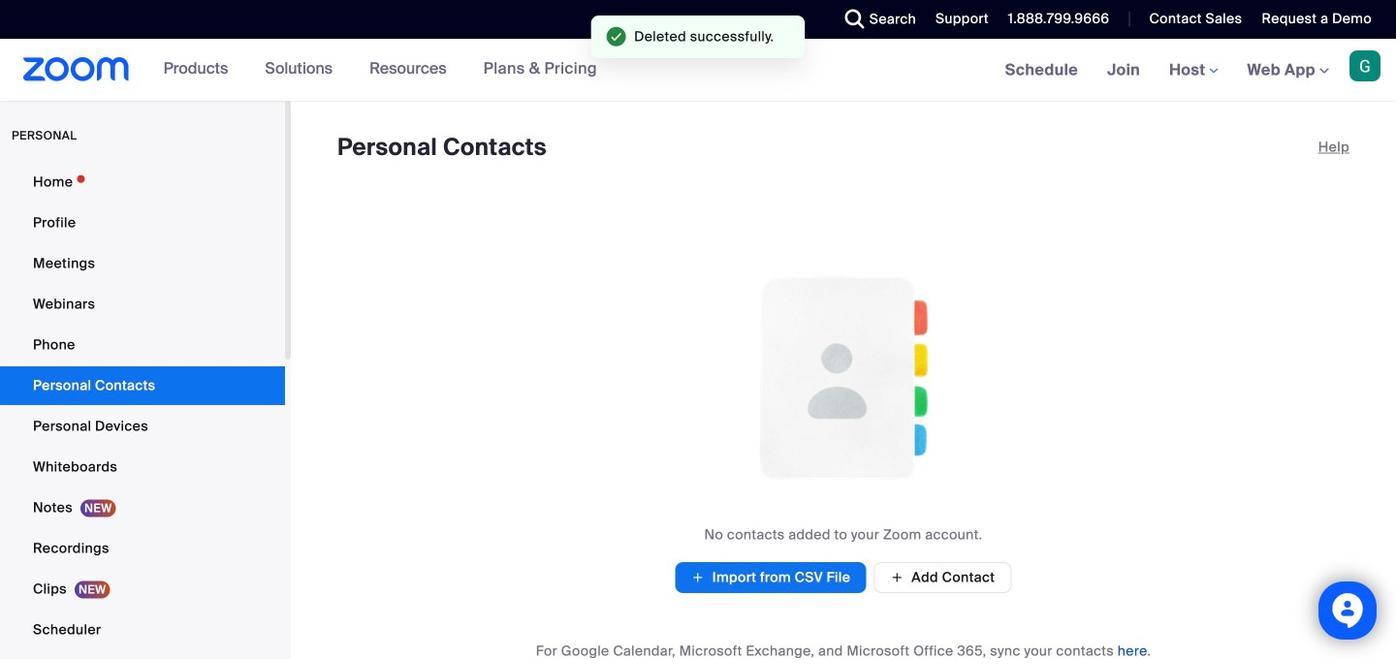 Task type: vqa. For each thing, say whether or not it's contained in the screenshot.
option
no



Task type: describe. For each thing, give the bounding box(es) containing it.
meetings navigation
[[991, 39, 1396, 102]]

product information navigation
[[149, 39, 612, 101]]

zoom logo image
[[23, 57, 130, 81]]



Task type: locate. For each thing, give the bounding box(es) containing it.
success image
[[607, 27, 626, 47]]

profile picture image
[[1350, 50, 1381, 81]]

add image
[[691, 568, 705, 588]]

add image
[[890, 569, 904, 587]]

banner
[[0, 39, 1396, 102]]

personal menu menu
[[0, 163, 285, 659]]



